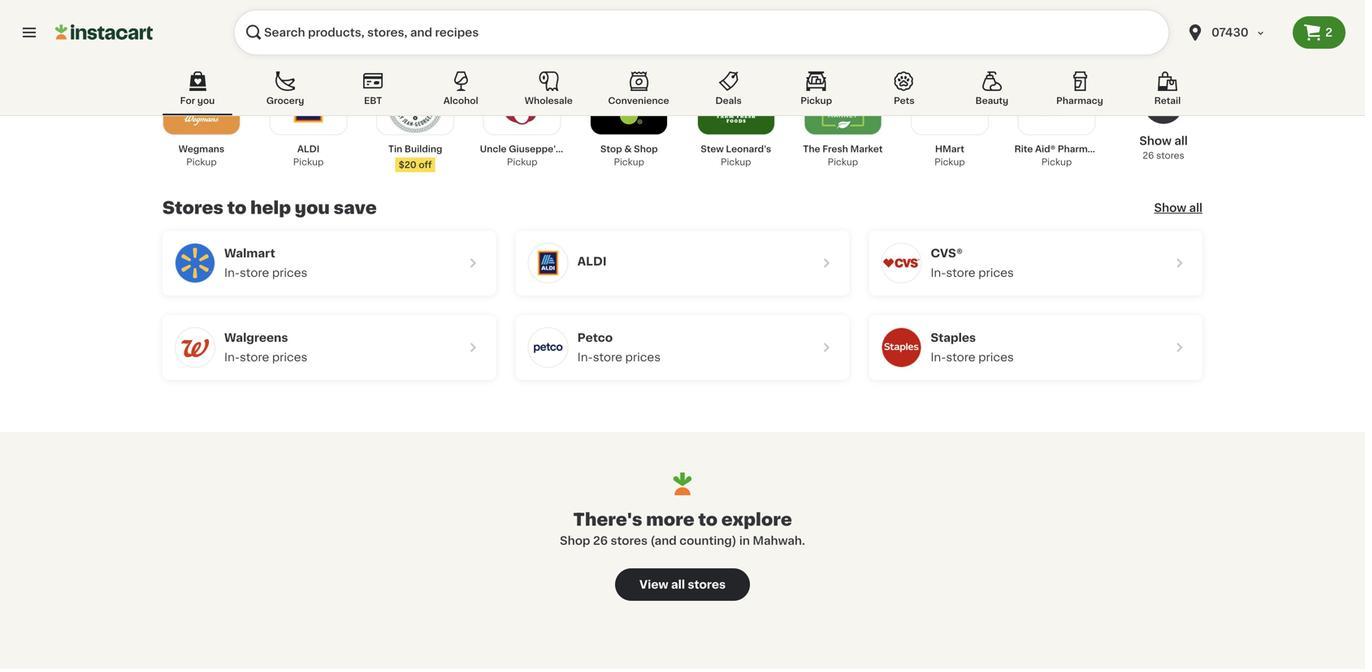 Task type: describe. For each thing, give the bounding box(es) containing it.
hmart pickup
[[935, 145, 966, 167]]

view all stores link
[[616, 569, 750, 602]]

aldi for aldi pickup
[[297, 145, 320, 154]]

&
[[625, 145, 632, 154]]

pharmacy inside button
[[1057, 96, 1104, 105]]

hmart
[[936, 145, 965, 154]]

pets
[[894, 96, 915, 105]]

rite aid® pharmacy pickup
[[1015, 145, 1105, 167]]

prices for staples in-store prices
[[979, 352, 1015, 363]]

26 inside there's more to explore shop 26 stores (and counting) in mahwah.
[[593, 536, 608, 547]]

market
[[851, 145, 883, 154]]

aldi pickup
[[293, 145, 324, 167]]

for you button
[[163, 68, 233, 115]]

staples in-store prices
[[931, 333, 1015, 363]]

petco in-store prices
[[578, 333, 661, 363]]

show all button
[[1155, 200, 1203, 216]]

$20
[[399, 161, 417, 170]]

petco
[[578, 333, 613, 344]]

in
[[740, 536, 750, 547]]

2 button
[[1294, 16, 1346, 49]]

for
[[180, 96, 195, 105]]

all for show all 26 stores
[[1175, 135, 1189, 147]]

wegmans
[[179, 145, 225, 154]]

beauty button
[[958, 68, 1028, 115]]

beauty
[[976, 96, 1009, 105]]

in- for walmart in-store prices
[[224, 268, 240, 279]]

fresh
[[823, 145, 849, 154]]

mahwah.
[[753, 536, 806, 547]]

pickup up stores to help you save
[[293, 158, 324, 167]]

cvs® image
[[882, 244, 921, 283]]

grocery
[[266, 96, 304, 105]]

wegmans pickup
[[179, 145, 225, 167]]

aldi for aldi
[[578, 256, 607, 268]]

stop
[[601, 145, 623, 154]]

store for walmart
[[240, 268, 269, 279]]

view
[[640, 580, 669, 591]]

Search field
[[234, 10, 1170, 55]]

uncle giuseppe's marketplace pickup
[[480, 145, 621, 167]]

pickup inside uncle giuseppe's marketplace pickup
[[507, 158, 538, 167]]

you inside button
[[197, 96, 215, 105]]

grocery button
[[250, 68, 320, 115]]

tin
[[389, 145, 403, 154]]

all for view all stores
[[672, 580, 686, 591]]

(and
[[651, 536, 677, 547]]

building
[[405, 145, 443, 154]]

walmart in-store prices
[[224, 248, 308, 279]]

2 07430 button from the left
[[1186, 10, 1284, 55]]

shop categories tab list
[[163, 68, 1203, 115]]

petco image
[[529, 328, 568, 368]]

show for show all
[[1155, 202, 1187, 214]]

there's more to explore shop 26 stores (and counting) in mahwah.
[[560, 512, 806, 547]]

stores
[[163, 200, 224, 217]]

pickup inside stop & shop pickup
[[614, 158, 645, 167]]

to inside there's more to explore shop 26 stores (and counting) in mahwah.
[[699, 512, 718, 529]]

retail
[[1155, 96, 1182, 105]]

to inside "tab panel"
[[227, 200, 247, 217]]

deals
[[716, 96, 742, 105]]

pickup inside pickup button
[[801, 96, 833, 105]]

show all
[[1155, 202, 1203, 214]]

stew leonard's pickup
[[701, 145, 772, 167]]

in- for walgreens in-store prices
[[224, 352, 240, 363]]

pickup inside the fresh market pickup
[[828, 158, 859, 167]]

staples
[[931, 333, 977, 344]]

prices for cvs® in-store prices
[[979, 268, 1015, 279]]

stew
[[701, 145, 724, 154]]

alcohol button
[[426, 68, 496, 115]]

the fresh market pickup
[[804, 145, 883, 167]]

aldi image for petco image
[[529, 244, 568, 283]]

07430
[[1212, 27, 1249, 38]]

26 inside show all 26 stores
[[1143, 151, 1155, 160]]

view all stores
[[640, 580, 726, 591]]

wegmans image
[[174, 78, 229, 133]]

explore
[[722, 512, 793, 529]]

wholesale
[[525, 96, 573, 105]]

store for staples
[[947, 352, 976, 363]]



Task type: vqa. For each thing, say whether or not it's contained in the screenshot.
satisfaction
no



Task type: locate. For each thing, give the bounding box(es) containing it.
1 horizontal spatial all
[[1175, 135, 1189, 147]]

ebt
[[364, 96, 382, 105]]

store for petco
[[593, 352, 623, 363]]

store down petco
[[593, 352, 623, 363]]

0 horizontal spatial aldi
[[297, 145, 320, 154]]

cvs®
[[931, 248, 963, 259]]

ebt button
[[338, 68, 408, 115]]

aldi down grocery
[[297, 145, 320, 154]]

shop inside there's more to explore shop 26 stores (and counting) in mahwah.
[[560, 536, 591, 547]]

2 horizontal spatial stores
[[1157, 151, 1185, 160]]

0 horizontal spatial all
[[672, 580, 686, 591]]

2 horizontal spatial all
[[1190, 202, 1203, 214]]

pharmacy inside rite aid® pharmacy pickup
[[1058, 145, 1105, 154]]

0 vertical spatial to
[[227, 200, 247, 217]]

instacart image
[[55, 23, 153, 42]]

stores inside there's more to explore shop 26 stores (and counting) in mahwah.
[[611, 536, 648, 547]]

in- for petco in-store prices
[[578, 352, 593, 363]]

prices inside staples in-store prices
[[979, 352, 1015, 363]]

marketplace
[[563, 145, 621, 154]]

alcohol
[[444, 96, 479, 105]]

uncle giuseppe's marketplace image
[[495, 78, 550, 133]]

aldi image for stop & shop image
[[281, 78, 336, 133]]

view all stores button
[[616, 569, 750, 602]]

aldi image
[[281, 78, 336, 133], [529, 244, 568, 283]]

1 vertical spatial stores
[[611, 536, 648, 547]]

pickup down fresh
[[828, 158, 859, 167]]

2
[[1326, 27, 1333, 38]]

26 down retail button
[[1143, 151, 1155, 160]]

1 horizontal spatial you
[[295, 200, 330, 217]]

pickup inside stew leonard's pickup
[[721, 158, 752, 167]]

1 vertical spatial aldi
[[578, 256, 607, 268]]

0 horizontal spatial you
[[197, 96, 215, 105]]

off
[[419, 161, 432, 170]]

in- down cvs®
[[931, 268, 947, 279]]

show inside show all 26 stores
[[1140, 135, 1172, 147]]

aldi up petco
[[578, 256, 607, 268]]

wholesale button
[[514, 68, 584, 115]]

all for show all
[[1190, 202, 1203, 214]]

0 vertical spatial shop
[[634, 145, 658, 154]]

in-
[[224, 268, 240, 279], [931, 268, 947, 279], [224, 352, 240, 363], [578, 352, 593, 363], [931, 352, 947, 363]]

pickup up the the
[[801, 96, 833, 105]]

aldi link
[[516, 231, 850, 296]]

shop down there's
[[560, 536, 591, 547]]

0 horizontal spatial shop
[[560, 536, 591, 547]]

store inside the petco in-store prices
[[593, 352, 623, 363]]

1 vertical spatial all
[[1190, 202, 1203, 214]]

walgreens image
[[176, 328, 215, 368]]

prices for walmart in-store prices
[[272, 268, 308, 279]]

stew leonard's image
[[709, 78, 764, 133]]

aldi inside aldi pickup
[[297, 145, 320, 154]]

pickup
[[801, 96, 833, 105], [186, 158, 217, 167], [293, 158, 324, 167], [507, 158, 538, 167], [614, 158, 645, 167], [721, 158, 752, 167], [828, 158, 859, 167], [935, 158, 966, 167], [1042, 158, 1073, 167]]

all inside 'button'
[[672, 580, 686, 591]]

pickup button
[[782, 68, 852, 115]]

1 vertical spatial 26
[[593, 536, 608, 547]]

0 vertical spatial aldi
[[297, 145, 320, 154]]

walmart image
[[176, 244, 215, 283]]

prices inside walgreens in-store prices
[[272, 352, 308, 363]]

0 vertical spatial stores
[[1157, 151, 1185, 160]]

store
[[240, 268, 269, 279], [947, 268, 976, 279], [240, 352, 269, 363], [593, 352, 623, 363], [947, 352, 976, 363]]

rite aid® pharmacy image
[[1030, 78, 1085, 133]]

to
[[227, 200, 247, 217], [699, 512, 718, 529]]

0 horizontal spatial 26
[[593, 536, 608, 547]]

0 vertical spatial all
[[1175, 135, 1189, 147]]

you right help
[[295, 200, 330, 217]]

convenience
[[608, 96, 670, 105]]

tin building image
[[388, 78, 443, 133]]

0 vertical spatial pharmacy
[[1057, 96, 1104, 105]]

1 vertical spatial you
[[295, 200, 330, 217]]

you inside "tab panel"
[[295, 200, 330, 217]]

prices inside the petco in-store prices
[[626, 352, 661, 363]]

pharmacy up rite aid® pharmacy pickup
[[1057, 96, 1104, 105]]

1 vertical spatial show
[[1155, 202, 1187, 214]]

staples image
[[882, 328, 921, 368]]

convenience button
[[602, 68, 676, 115]]

stores down counting)
[[688, 580, 726, 591]]

giuseppe's
[[509, 145, 561, 154]]

prices inside walmart in-store prices
[[272, 268, 308, 279]]

you right for
[[197, 96, 215, 105]]

tin building $20 off
[[389, 145, 443, 170]]

pickup down hmart
[[935, 158, 966, 167]]

shop right &
[[634, 145, 658, 154]]

1 horizontal spatial aldi image
[[529, 244, 568, 283]]

0 vertical spatial you
[[197, 96, 215, 105]]

0 horizontal spatial aldi image
[[281, 78, 336, 133]]

stores to help you save
[[163, 200, 377, 217]]

26 down there's
[[593, 536, 608, 547]]

1 horizontal spatial aldi
[[578, 256, 607, 268]]

store inside cvs® in-store prices
[[947, 268, 976, 279]]

0 horizontal spatial to
[[227, 200, 247, 217]]

1 vertical spatial shop
[[560, 536, 591, 547]]

for you
[[180, 96, 215, 105]]

prices inside cvs® in-store prices
[[979, 268, 1015, 279]]

prices for walgreens in-store prices
[[272, 352, 308, 363]]

walgreens in-store prices
[[224, 333, 308, 363]]

store inside walgreens in-store prices
[[240, 352, 269, 363]]

1 horizontal spatial stores
[[688, 580, 726, 591]]

show down show all 26 stores
[[1155, 202, 1187, 214]]

cvs® in-store prices
[[931, 248, 1015, 279]]

pets button
[[870, 68, 940, 115]]

1 horizontal spatial to
[[699, 512, 718, 529]]

stores
[[1157, 151, 1185, 160], [611, 536, 648, 547], [688, 580, 726, 591]]

1 vertical spatial aldi image
[[529, 244, 568, 283]]

in- for staples in-store prices
[[931, 352, 947, 363]]

prices for petco in-store prices
[[626, 352, 661, 363]]

1 vertical spatial to
[[699, 512, 718, 529]]

the
[[804, 145, 821, 154]]

in- for cvs® in-store prices
[[931, 268, 947, 279]]

0 vertical spatial show
[[1140, 135, 1172, 147]]

store down walgreens
[[240, 352, 269, 363]]

in- inside cvs® in-store prices
[[931, 268, 947, 279]]

2 vertical spatial stores
[[688, 580, 726, 591]]

pickup down aid®
[[1042, 158, 1073, 167]]

help
[[250, 200, 291, 217]]

07430 button
[[1177, 10, 1294, 55], [1186, 10, 1284, 55]]

store inside staples in-store prices
[[947, 352, 976, 363]]

pharmacy
[[1057, 96, 1104, 105], [1058, 145, 1105, 154]]

aldi
[[297, 145, 320, 154], [578, 256, 607, 268]]

stop & shop pickup
[[601, 145, 658, 167]]

deals button
[[694, 68, 764, 115]]

show
[[1140, 135, 1172, 147], [1155, 202, 1187, 214]]

store for cvs®
[[947, 268, 976, 279]]

1 07430 button from the left
[[1177, 10, 1294, 55]]

all inside show all 26 stores
[[1175, 135, 1189, 147]]

hmart image
[[923, 78, 978, 133]]

shop inside stop & shop pickup
[[634, 145, 658, 154]]

uncle
[[480, 145, 507, 154]]

0 horizontal spatial stores
[[611, 536, 648, 547]]

in- down walmart
[[224, 268, 240, 279]]

show down retail
[[1140, 135, 1172, 147]]

all
[[1175, 135, 1189, 147], [1190, 202, 1203, 214], [672, 580, 686, 591]]

shop
[[634, 145, 658, 154], [560, 536, 591, 547]]

in- inside the petco in-store prices
[[578, 352, 593, 363]]

walgreens
[[224, 333, 288, 344]]

1 vertical spatial pharmacy
[[1058, 145, 1105, 154]]

pickup down &
[[614, 158, 645, 167]]

the fresh market image
[[816, 78, 871, 133]]

to left help
[[227, 200, 247, 217]]

in- inside walmart in-store prices
[[224, 268, 240, 279]]

leonard's
[[726, 145, 772, 154]]

pickup down leonard's on the top right
[[721, 158, 752, 167]]

pharmacy button
[[1046, 68, 1115, 115]]

26
[[1143, 151, 1155, 160], [593, 536, 608, 547]]

stores inside 'button'
[[688, 580, 726, 591]]

more
[[646, 512, 695, 529]]

pickup inside 'wegmans pickup'
[[186, 158, 217, 167]]

retail button
[[1133, 68, 1203, 115]]

show for show all 26 stores
[[1140, 135, 1172, 147]]

save
[[334, 200, 377, 217]]

pickup inside rite aid® pharmacy pickup
[[1042, 158, 1073, 167]]

you
[[197, 96, 215, 105], [295, 200, 330, 217]]

store down walmart
[[240, 268, 269, 279]]

1 horizontal spatial 26
[[1143, 151, 1155, 160]]

in- down petco
[[578, 352, 593, 363]]

store down the staples
[[947, 352, 976, 363]]

2 vertical spatial all
[[672, 580, 686, 591]]

in- inside walgreens in-store prices
[[224, 352, 240, 363]]

in- inside staples in-store prices
[[931, 352, 947, 363]]

show all 26 stores
[[1140, 135, 1189, 160]]

show inside popup button
[[1155, 202, 1187, 214]]

0 vertical spatial aldi image
[[281, 78, 336, 133]]

aid®
[[1036, 145, 1056, 154]]

prices
[[272, 268, 308, 279], [979, 268, 1015, 279], [272, 352, 308, 363], [626, 352, 661, 363], [979, 352, 1015, 363]]

0 vertical spatial 26
[[1143, 151, 1155, 160]]

pharmacy right aid®
[[1058, 145, 1105, 154]]

pickup down wegmans
[[186, 158, 217, 167]]

store down cvs®
[[947, 268, 976, 279]]

store inside walmart in-store prices
[[240, 268, 269, 279]]

stores to help you save tab panel
[[154, 70, 1212, 381]]

counting)
[[680, 536, 737, 547]]

walmart
[[224, 248, 275, 259]]

store for walgreens
[[240, 352, 269, 363]]

None search field
[[234, 10, 1170, 55]]

stores down there's
[[611, 536, 648, 547]]

in- down the staples
[[931, 352, 947, 363]]

in- down walgreens
[[224, 352, 240, 363]]

1 horizontal spatial shop
[[634, 145, 658, 154]]

stop & shop image
[[602, 78, 657, 133]]

rite
[[1015, 145, 1034, 154]]

there's
[[573, 512, 643, 529]]

pickup down giuseppe's
[[507, 158, 538, 167]]

stores up show all
[[1157, 151, 1185, 160]]

to up counting)
[[699, 512, 718, 529]]

all inside popup button
[[1190, 202, 1203, 214]]

stores inside show all 26 stores
[[1157, 151, 1185, 160]]



